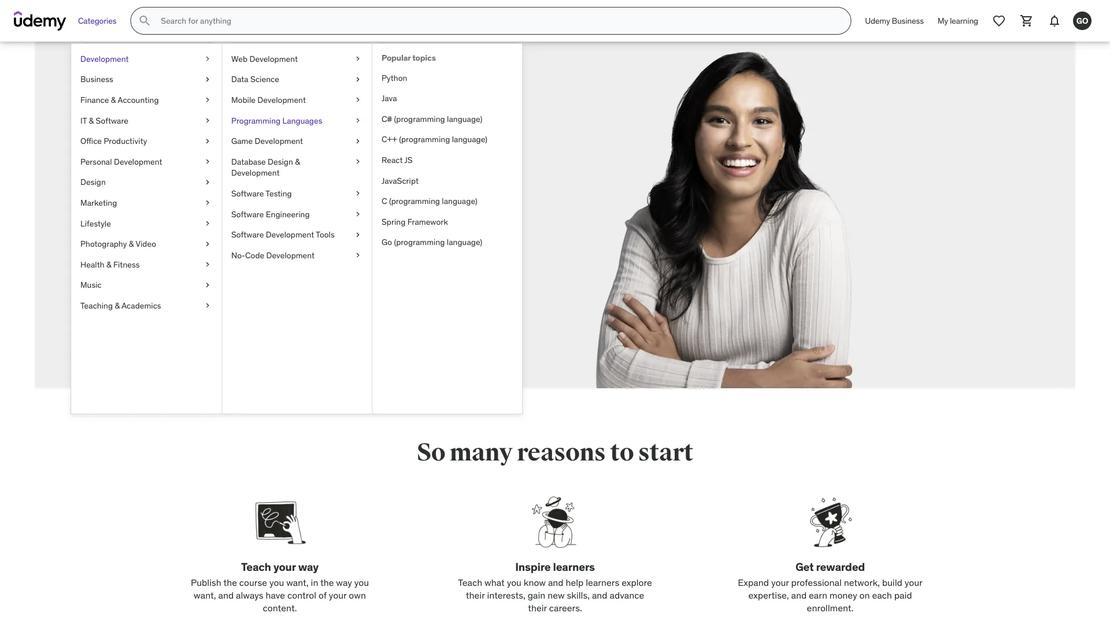 Task type: locate. For each thing, give the bounding box(es) containing it.
& right "teaching"
[[115, 301, 120, 311]]

software for software engineering
[[231, 209, 264, 219]]

your up paid
[[905, 577, 923, 589]]

photography & video
[[80, 239, 156, 249]]

design down "personal"
[[80, 177, 106, 187]]

c++ (programming language) link
[[373, 129, 522, 150]]

software engineering link
[[222, 204, 372, 225]]

development down database
[[231, 168, 280, 178]]

xsmall image inside finance & accounting link
[[203, 94, 212, 106]]

development inside 'link'
[[258, 95, 306, 105]]

0 horizontal spatial want,
[[194, 590, 216, 602]]

xsmall image inside software testing link
[[354, 188, 363, 199]]

& left video
[[129, 239, 134, 249]]

1 vertical spatial learners
[[586, 577, 620, 589]]

2 horizontal spatial you
[[507, 577, 522, 589]]

you right in
[[355, 577, 369, 589]]

js
[[405, 155, 413, 165]]

want, up control
[[286, 577, 309, 589]]

gain
[[528, 590, 546, 602]]

data
[[231, 74, 249, 85]]

xsmall image inside music link
[[203, 280, 212, 291]]

& right finance at top
[[111, 95, 116, 105]]

language) down spring framework link on the left top of the page
[[447, 237, 483, 248]]

(programming for c#
[[394, 114, 445, 124]]

database design & development link
[[222, 152, 372, 183]]

engineering
[[266, 209, 310, 219]]

development down the "office productivity" link
[[114, 156, 162, 167]]

own down software engineering link
[[313, 232, 333, 245]]

1 vertical spatial own
[[349, 590, 366, 602]]

own
[[313, 232, 333, 245], [349, 590, 366, 602]]

development up science
[[250, 54, 298, 64]]

xsmall image inside design link
[[203, 177, 212, 188]]

own right of
[[349, 590, 366, 602]]

content.
[[263, 603, 297, 615]]

spring framework link
[[373, 212, 522, 232]]

want, down publish on the left
[[194, 590, 216, 602]]

software inside software testing link
[[231, 188, 264, 199]]

1 horizontal spatial own
[[349, 590, 366, 602]]

react js
[[382, 155, 413, 165]]

language) for c# (programming language)
[[447, 114, 483, 124]]

xsmall image inside programming languages link
[[354, 115, 363, 126]]

xsmall image inside game development link
[[354, 136, 363, 147]]

language) for go (programming language)
[[447, 237, 483, 248]]

so
[[417, 438, 446, 468]]

help
[[566, 577, 584, 589]]

software up code
[[231, 230, 264, 240]]

1 you from the left
[[270, 577, 284, 589]]

own inside teach your way publish the course you want, in the way you want, and always have control of your own content.
[[349, 590, 366, 602]]

teach up course
[[241, 561, 271, 575]]

business inside the business link
[[80, 74, 113, 85]]

0 horizontal spatial teach
[[241, 561, 271, 575]]

finance
[[80, 95, 109, 105]]

0 vertical spatial design
[[268, 156, 293, 167]]

language)
[[447, 114, 483, 124], [452, 134, 488, 145], [442, 196, 478, 206], [447, 237, 483, 248]]

office productivity link
[[71, 131, 222, 152]]

finance & accounting link
[[71, 90, 222, 110]]

my learning
[[938, 15, 979, 26]]

the
[[224, 577, 237, 589], [320, 577, 334, 589]]

c# (programming language)
[[382, 114, 483, 124]]

&
[[111, 95, 116, 105], [89, 115, 94, 126], [295, 156, 300, 167], [129, 239, 134, 249], [106, 259, 111, 270], [115, 301, 120, 311]]

0 horizontal spatial you
[[270, 577, 284, 589]]

their down gain
[[528, 603, 547, 615]]

you
[[270, 577, 284, 589], [355, 577, 369, 589], [507, 577, 522, 589]]

(programming for go
[[394, 237, 445, 248]]

(programming down spring framework
[[394, 237, 445, 248]]

software inside it & software 'link'
[[96, 115, 128, 126]]

xsmall image inside the business link
[[203, 74, 212, 85]]

design link
[[71, 172, 222, 193]]

xsmall image inside development link
[[203, 53, 212, 65]]

1 horizontal spatial way
[[336, 577, 352, 589]]

(programming up spring framework
[[389, 196, 440, 206]]

testing
[[266, 188, 292, 199]]

and left 'always'
[[218, 590, 234, 602]]

0 vertical spatial business
[[892, 15, 924, 26]]

3 you from the left
[[507, 577, 522, 589]]

each
[[873, 590, 893, 602]]

xsmall image for health & fitness
[[203, 259, 212, 270]]

get rewarded expand your professional network, build your expertise, and earn money on each paid enrollment.
[[738, 561, 923, 615]]

and
[[313, 216, 331, 230], [548, 577, 564, 589], [218, 590, 234, 602], [592, 590, 608, 602], [792, 590, 807, 602]]

paid
[[895, 590, 913, 602]]

language) down java link
[[447, 114, 483, 124]]

0 vertical spatial way
[[298, 561, 319, 575]]

0 horizontal spatial way
[[298, 561, 319, 575]]

1 horizontal spatial design
[[268, 156, 293, 167]]

spring framework
[[382, 217, 448, 227]]

go link
[[1069, 7, 1097, 35]]

(programming down c# (programming language)
[[399, 134, 450, 145]]

business right udemy in the top right of the page
[[892, 15, 924, 26]]

xsmall image inside personal development link
[[203, 156, 212, 168]]

want,
[[286, 577, 309, 589], [194, 590, 216, 602]]

software up an
[[231, 188, 264, 199]]

development up programming languages
[[258, 95, 306, 105]]

and up new
[[548, 577, 564, 589]]

development
[[80, 54, 129, 64], [250, 54, 298, 64], [258, 95, 306, 105], [255, 136, 303, 146], [114, 156, 162, 167], [231, 168, 280, 178], [266, 230, 314, 240], [266, 250, 315, 261]]

xsmall image inside database design & development link
[[354, 156, 363, 168]]

to
[[610, 438, 634, 468]]

language) down 'c# (programming language)' link at the left
[[452, 134, 488, 145]]

xsmall image for personal development
[[203, 156, 212, 168]]

udemy
[[866, 15, 891, 26]]

web development link
[[222, 49, 372, 69]]

office productivity
[[80, 136, 147, 146]]

business up finance at top
[[80, 74, 113, 85]]

0 horizontal spatial business
[[80, 74, 113, 85]]

(programming
[[394, 114, 445, 124], [399, 134, 450, 145], [389, 196, 440, 206], [394, 237, 445, 248]]

video
[[136, 239, 156, 249]]

react js link
[[373, 150, 522, 171]]

game development
[[231, 136, 303, 146]]

& for software
[[89, 115, 94, 126]]

development down "software development tools" link
[[266, 250, 315, 261]]

know
[[524, 577, 546, 589]]

xsmall image
[[203, 53, 212, 65], [354, 53, 363, 65], [203, 74, 212, 85], [203, 94, 212, 106], [354, 115, 363, 126], [203, 136, 212, 147], [354, 209, 363, 220], [203, 239, 212, 250], [354, 250, 363, 261], [203, 280, 212, 291], [203, 300, 212, 312]]

& inside teaching & academics link
[[115, 301, 120, 311]]

their down what
[[466, 590, 485, 602]]

—
[[229, 232, 239, 245]]

come
[[205, 145, 284, 181]]

language) down javascript 'link'
[[442, 196, 478, 206]]

software inside "software development tools" link
[[231, 230, 264, 240]]

way right in
[[336, 577, 352, 589]]

software inside software engineering link
[[231, 209, 264, 219]]

& inside health & fitness link
[[106, 259, 111, 270]]

enrollment.
[[807, 603, 854, 615]]

learners up help at the right
[[553, 561, 595, 575]]

music link
[[71, 275, 222, 296]]

& inside finance & accounting link
[[111, 95, 116, 105]]

photography & video link
[[71, 234, 222, 255]]

of
[[319, 590, 327, 602]]

many
[[450, 438, 513, 468]]

spring
[[382, 217, 406, 227]]

(programming for c
[[389, 196, 440, 206]]

you up have
[[270, 577, 284, 589]]

wishlist image
[[993, 14, 1007, 28]]

design inside database design & development
[[268, 156, 293, 167]]

design
[[268, 156, 293, 167], [80, 177, 106, 187]]

you up interests,
[[507, 577, 522, 589]]

1 vertical spatial their
[[528, 603, 547, 615]]

xsmall image inside 'data science' link
[[354, 74, 363, 85]]

language) for c++ (programming language)
[[452, 134, 488, 145]]

development link
[[71, 49, 222, 69]]

& inside it & software 'link'
[[89, 115, 94, 126]]

xsmall image inside the "office productivity" link
[[203, 136, 212, 147]]

1 vertical spatial want,
[[194, 590, 216, 602]]

learners
[[553, 561, 595, 575], [586, 577, 620, 589]]

xsmall image inside lifestyle link
[[203, 218, 212, 229]]

xsmall image for mobile development
[[354, 94, 363, 106]]

the right in
[[320, 577, 334, 589]]

learners up the skills,
[[586, 577, 620, 589]]

0 horizontal spatial the
[[224, 577, 237, 589]]

xsmall image for photography & video
[[203, 239, 212, 250]]

way
[[298, 561, 319, 575], [336, 577, 352, 589]]

0 vertical spatial teach
[[241, 561, 271, 575]]

xsmall image inside health & fitness link
[[203, 259, 212, 270]]

get
[[796, 561, 814, 575]]

photography
[[80, 239, 127, 249]]

(programming up c++ (programming language)
[[394, 114, 445, 124]]

& right it
[[89, 115, 94, 126]]

1 horizontal spatial you
[[355, 577, 369, 589]]

xsmall image inside photography & video link
[[203, 239, 212, 250]]

no-code development link
[[222, 245, 372, 266]]

change
[[334, 216, 370, 230]]

python link
[[373, 68, 522, 88]]

xsmall image
[[354, 74, 363, 85], [354, 94, 363, 106], [203, 115, 212, 126], [354, 136, 363, 147], [203, 156, 212, 168], [354, 156, 363, 168], [203, 177, 212, 188], [354, 188, 363, 199], [203, 197, 212, 209], [203, 218, 212, 229], [354, 229, 363, 241], [203, 259, 212, 270]]

instructor
[[263, 216, 310, 230]]

0 vertical spatial their
[[466, 590, 485, 602]]

1 vertical spatial teach
[[458, 577, 483, 589]]

learning
[[951, 15, 979, 26]]

my
[[938, 15, 949, 26]]

your up 'expertise,' in the right bottom of the page
[[772, 577, 790, 589]]

xsmall image inside it & software 'link'
[[203, 115, 212, 126]]

1 horizontal spatial teach
[[458, 577, 483, 589]]

2 you from the left
[[355, 577, 369, 589]]

xsmall image inside software engineering link
[[354, 209, 363, 220]]

0 horizontal spatial own
[[313, 232, 333, 245]]

design down game development
[[268, 156, 293, 167]]

& down game development link
[[295, 156, 300, 167]]

software down software testing
[[231, 209, 264, 219]]

0 horizontal spatial design
[[80, 177, 106, 187]]

software up office productivity
[[96, 115, 128, 126]]

development down programming languages
[[255, 136, 303, 146]]

teach left what
[[458, 577, 483, 589]]

health & fitness
[[80, 259, 140, 270]]

& right health
[[106, 259, 111, 270]]

and left earn
[[792, 590, 807, 602]]

1 vertical spatial business
[[80, 74, 113, 85]]

way up in
[[298, 561, 319, 575]]

explore
[[622, 577, 653, 589]]

development inside database design & development
[[231, 168, 280, 178]]

the left course
[[224, 577, 237, 589]]

xsmall image inside "software development tools" link
[[354, 229, 363, 241]]

1 horizontal spatial the
[[320, 577, 334, 589]]

come teach with us become an instructor and change lives — including your own
[[205, 145, 370, 245]]

& inside photography & video link
[[129, 239, 134, 249]]

xsmall image inside mobile development 'link'
[[354, 94, 363, 106]]

udemy image
[[14, 11, 67, 31]]

xsmall image for finance & accounting
[[203, 94, 212, 106]]

1 horizontal spatial want,
[[286, 577, 309, 589]]

xsmall image for it & software
[[203, 115, 212, 126]]

xsmall image inside teaching & academics link
[[203, 300, 212, 312]]

your down instructor
[[289, 232, 310, 245]]

with
[[205, 177, 266, 213]]

& for video
[[129, 239, 134, 249]]

c#
[[382, 114, 392, 124]]

xsmall image inside no-code development link
[[354, 250, 363, 261]]

start
[[639, 438, 694, 468]]

xsmall image inside web development link
[[354, 53, 363, 65]]

personal development
[[80, 156, 162, 167]]

0 vertical spatial want,
[[286, 577, 309, 589]]

xsmall image for business
[[203, 74, 212, 85]]

and left change
[[313, 216, 331, 230]]

software testing
[[231, 188, 292, 199]]

0 vertical spatial own
[[313, 232, 333, 245]]

xsmall image inside marketing link
[[203, 197, 212, 209]]

1 horizontal spatial business
[[892, 15, 924, 26]]



Task type: describe. For each thing, give the bounding box(es) containing it.
& for accounting
[[111, 95, 116, 105]]

react
[[382, 155, 403, 165]]

control
[[288, 590, 317, 602]]

xsmall image for web development
[[354, 53, 363, 65]]

xsmall image for music
[[203, 280, 212, 291]]

database
[[231, 156, 266, 167]]

notifications image
[[1048, 14, 1062, 28]]

music
[[80, 280, 102, 290]]

software development tools
[[231, 230, 335, 240]]

finance & accounting
[[80, 95, 159, 105]]

an
[[248, 216, 260, 230]]

accounting
[[118, 95, 159, 105]]

your inside come teach with us become an instructor and change lives — including your own
[[289, 232, 310, 245]]

software testing link
[[222, 183, 372, 204]]

rewarded
[[817, 561, 866, 575]]

1 the from the left
[[224, 577, 237, 589]]

python
[[382, 72, 408, 83]]

advance
[[610, 590, 645, 602]]

languages
[[283, 115, 323, 126]]

xsmall image for software testing
[[354, 188, 363, 199]]

professional
[[792, 577, 842, 589]]

xsmall image for development
[[203, 53, 212, 65]]

data science link
[[222, 69, 372, 90]]

and inside the get rewarded expand your professional network, build your expertise, and earn money on each paid enrollment.
[[792, 590, 807, 602]]

no-
[[231, 250, 245, 261]]

on
[[860, 590, 870, 602]]

own inside come teach with us become an instructor and change lives — including your own
[[313, 232, 333, 245]]

money
[[830, 590, 858, 602]]

c (programming language) link
[[373, 191, 522, 212]]

development down engineering
[[266, 230, 314, 240]]

no-code development
[[231, 250, 315, 261]]

web development
[[231, 54, 298, 64]]

always
[[236, 590, 264, 602]]

lifestyle link
[[71, 213, 222, 234]]

& for fitness
[[106, 259, 111, 270]]

xsmall image for data science
[[354, 74, 363, 85]]

data science
[[231, 74, 279, 85]]

c++ (programming language)
[[382, 134, 488, 145]]

it & software link
[[71, 110, 222, 131]]

marketing
[[80, 198, 117, 208]]

and inside teach your way publish the course you want, in the way you want, and always have control of your own content.
[[218, 590, 234, 602]]

personal
[[80, 156, 112, 167]]

language) for c (programming language)
[[442, 196, 478, 206]]

javascript link
[[373, 171, 522, 191]]

1 vertical spatial way
[[336, 577, 352, 589]]

fitness
[[113, 259, 140, 270]]

teach inside inspire learners teach what you know and help learners explore their interests, gain new skills, and advance their careers.
[[458, 577, 483, 589]]

framework
[[408, 217, 448, 227]]

shopping cart with 0 items image
[[1021, 14, 1034, 28]]

mobile development link
[[222, 90, 372, 110]]

your up have
[[274, 561, 296, 575]]

& for academics
[[115, 301, 120, 311]]

xsmall image for database design & development
[[354, 156, 363, 168]]

xsmall image for software development tools
[[354, 229, 363, 241]]

xsmall image for office productivity
[[203, 136, 212, 147]]

0 vertical spatial learners
[[553, 561, 595, 575]]

topics
[[413, 53, 436, 63]]

expand
[[738, 577, 770, 589]]

business link
[[71, 69, 222, 90]]

xsmall image for software engineering
[[354, 209, 363, 220]]

academics
[[122, 301, 161, 311]]

c (programming language)
[[382, 196, 478, 206]]

java
[[382, 93, 397, 104]]

c
[[382, 196, 387, 206]]

you inside inspire learners teach what you know and help learners explore their interests, gain new skills, and advance their careers.
[[507, 577, 522, 589]]

1 vertical spatial design
[[80, 177, 106, 187]]

network,
[[845, 577, 880, 589]]

health & fitness link
[[71, 255, 222, 275]]

popular
[[382, 53, 411, 63]]

submit search image
[[138, 14, 152, 28]]

new
[[548, 590, 565, 602]]

& inside database design & development
[[295, 156, 300, 167]]

xsmall image for no-code development
[[354, 250, 363, 261]]

personal development link
[[71, 152, 222, 172]]

lifestyle
[[80, 218, 111, 229]]

xsmall image for programming languages
[[354, 115, 363, 126]]

programming languages element
[[372, 44, 522, 414]]

and right the skills,
[[592, 590, 608, 602]]

go
[[1077, 15, 1089, 26]]

including
[[242, 232, 286, 245]]

teaching & academics
[[80, 301, 161, 311]]

lives
[[205, 232, 227, 245]]

what
[[485, 577, 505, 589]]

database design & development
[[231, 156, 300, 178]]

and inside come teach with us become an instructor and change lives — including your own
[[313, 216, 331, 230]]

software development tools link
[[222, 225, 372, 245]]

business inside udemy business link
[[892, 15, 924, 26]]

xsmall image for lifestyle
[[203, 218, 212, 229]]

go (programming language) link
[[373, 232, 522, 253]]

interests,
[[487, 590, 526, 602]]

teaching & academics link
[[71, 296, 222, 316]]

0 horizontal spatial their
[[466, 590, 485, 602]]

inspire learners teach what you know and help learners explore their interests, gain new skills, and advance their careers.
[[458, 561, 653, 615]]

udemy business link
[[859, 7, 931, 35]]

categories
[[78, 15, 116, 26]]

teach your way publish the course you want, in the way you want, and always have control of your own content.
[[191, 561, 369, 615]]

programming languages
[[231, 115, 323, 126]]

1 horizontal spatial their
[[528, 603, 547, 615]]

java link
[[373, 88, 522, 109]]

Search for anything text field
[[159, 11, 837, 31]]

teach
[[290, 145, 365, 181]]

inspire
[[516, 561, 551, 575]]

my learning link
[[931, 7, 986, 35]]

software for software development tools
[[231, 230, 264, 240]]

software for software testing
[[231, 188, 264, 199]]

your right of
[[329, 590, 347, 602]]

c# (programming language) link
[[373, 109, 522, 129]]

development down categories 'dropdown button'
[[80, 54, 129, 64]]

(programming for c++
[[399, 134, 450, 145]]

expertise,
[[749, 590, 790, 602]]

it & software
[[80, 115, 128, 126]]

productivity
[[104, 136, 147, 146]]

skills,
[[567, 590, 590, 602]]

office
[[80, 136, 102, 146]]

publish
[[191, 577, 222, 589]]

xsmall image for design
[[203, 177, 212, 188]]

2 the from the left
[[320, 577, 334, 589]]

xsmall image for marketing
[[203, 197, 212, 209]]

health
[[80, 259, 104, 270]]

teach inside teach your way publish the course you want, in the way you want, and always have control of your own content.
[[241, 561, 271, 575]]

become
[[205, 216, 246, 230]]

xsmall image for teaching & academics
[[203, 300, 212, 312]]

it
[[80, 115, 87, 126]]

have
[[266, 590, 285, 602]]

xsmall image for game development
[[354, 136, 363, 147]]

game development link
[[222, 131, 372, 152]]

earn
[[809, 590, 828, 602]]



Task type: vqa. For each thing, say whether or not it's contained in the screenshot.
Per
no



